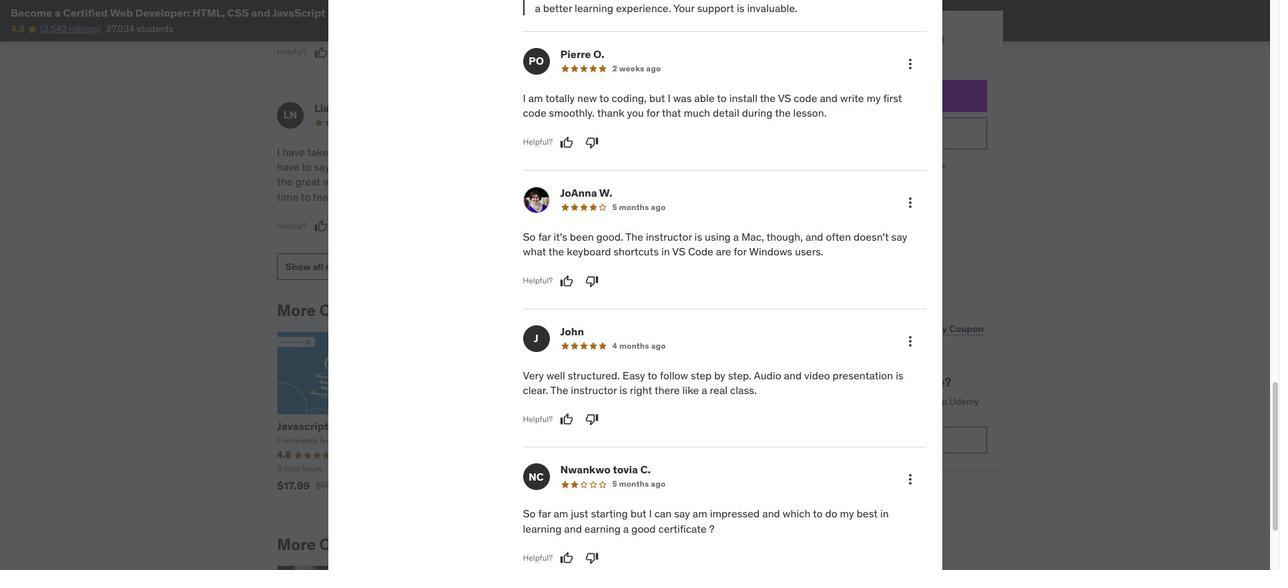 Task type: locate. For each thing, give the bounding box(es) containing it.
tech down javascript for beginners link
[[319, 436, 336, 446]]

r.
[[598, 101, 609, 115]]

1 vertical spatial more
[[277, 535, 316, 556]]

mark review by filippos k. as helpful image
[[559, 46, 572, 59]]

5 months ago for tovia
[[613, 480, 666, 490]]

1 vertical spatial hours
[[302, 464, 322, 474]]

say up "certificate"
[[675, 508, 690, 521]]

my inside 'i am totally new to coding, but i was able to install the vs code and write my first code smoothly. thank you for that much detail during the lesson.'
[[867, 92, 881, 105]]

shortcuts
[[614, 245, 659, 259]]

1 horizontal spatial udemy
[[950, 396, 980, 408]]

this down "part" on the left top of page
[[333, 160, 350, 174]]

(3,542
[[40, 23, 67, 35]]

2 inside training 2 or more people? get your team access to 25,000+ top udemy courses anytime, anywhere.
[[844, 375, 852, 391]]

say down taken
[[314, 160, 330, 174]]

have up great
[[277, 160, 300, 174]]

0 vertical spatial the
[[626, 230, 644, 244]]

2
[[613, 63, 618, 73], [844, 375, 852, 391]]

follow up there on the bottom
[[660, 369, 689, 382]]

1 horizontal spatial my
[[840, 508, 855, 521]]

lectures right "16"
[[652, 477, 681, 487]]

far up learning
[[538, 508, 551, 521]]

framework inside ajax development framework tech, mark lassoff
[[436, 436, 477, 446]]

is up code
[[695, 230, 703, 244]]

lectures right 22
[[499, 464, 528, 474]]

vs right "install"
[[778, 92, 792, 105]]

far left "it's"
[[538, 230, 551, 244]]

to inside training 2 or more people? get your team access to 25,000+ top udemy courses anytime, anywhere.
[[885, 396, 893, 408]]

0 vertical spatial video
[[911, 208, 934, 220]]

courses down reviews
[[320, 301, 382, 321]]

taken
[[307, 145, 334, 159]]

first
[[884, 92, 903, 105]]

0 horizontal spatial udemy
[[861, 435, 892, 447]]

2 horizontal spatial say
[[892, 230, 908, 244]]

1 vertical spatial this
[[353, 190, 371, 203]]

1 xsmall image from the top
[[793, 226, 803, 240]]

0 vertical spatial 5 months ago
[[613, 202, 666, 212]]

ajax development link
[[436, 420, 533, 433]]

mark review by pierre o. as helpful image
[[560, 136, 574, 149]]

be
[[624, 145, 636, 159]]

5 months ago down c. in the right bottom of the page
[[613, 480, 666, 490]]

mac,
[[742, 230, 764, 244]]

0 vertical spatial 5
[[613, 202, 618, 212]]

courses for more courses by
[[320, 535, 382, 556]]

mark review by nwankwo tovia c. as helpful image
[[560, 552, 574, 566]]

far for it's
[[538, 230, 551, 244]]

xsmall image left certificate
[[793, 300, 803, 313]]

1 vertical spatial the
[[551, 384, 569, 397]]

xsmall image down though,
[[793, 245, 803, 258]]

1 vertical spatial have
[[277, 160, 300, 174]]

so inside the 'so far it's been good. the instructor is using a mac, though, and often doesn't say what the keyboard shortcuts in vs code are for windows users.'
[[523, 230, 536, 244]]

0 vertical spatial by
[[385, 301, 404, 321]]

0 horizontal spatial follow
[[410, 190, 438, 203]]

$17.99 $99.99
[[277, 479, 346, 493]]

ago right 4
[[651, 341, 666, 351]]

5 for tovia
[[613, 480, 618, 490]]

0 vertical spatial code
[[794, 92, 818, 105]]

and right work
[[349, 175, 367, 189]]

2 vertical spatial by
[[385, 535, 404, 556]]

great..
[[541, 145, 571, 159]]

liam
[[315, 101, 339, 115]]

0 horizontal spatial my
[[363, 160, 377, 174]]

mark review by nwankwo tovia c. as unhelpful image
[[586, 552, 599, 566]]

0 horizontal spatial vs
[[673, 245, 686, 259]]

0 vertical spatial hours
[[835, 208, 858, 220]]

months down coding,
[[618, 117, 648, 127]]

lectures for 72 lectures
[[340, 464, 369, 474]]

and inside very well structured. easy to follow step by step. audio and video presentation is clear. the instructor is right there like a real class.
[[784, 369, 802, 382]]

ratings)
[[69, 23, 100, 35]]

during
[[742, 106, 773, 120]]

the inside very well structured. easy to follow step by step. audio and video presentation is clear. the instructor is right there like a real class.
[[551, 384, 569, 397]]

2 vertical spatial my
[[840, 508, 855, 521]]

1 vertical spatial vs
[[673, 245, 686, 259]]

$14.99
[[596, 492, 630, 505]]

months right 4
[[620, 341, 650, 351]]

class.
[[731, 384, 757, 397]]

0 horizontal spatial lectures
[[340, 464, 369, 474]]

0 vertical spatial far
[[538, 230, 551, 244]]

for inside the 'so far it's been good. the instructor is using a mac, though, and often doesn't say what the keyboard shortcuts in vs code are for windows users.'
[[734, 245, 747, 259]]

for inside javascript for beginners framework tech
[[331, 420, 345, 433]]

video up your
[[805, 369, 830, 382]]

vs left code
[[673, 245, 686, 259]]

1 5 from the top
[[613, 202, 618, 212]]

1 vertical spatial say
[[892, 230, 908, 244]]

additional actions for review by pierre o. image
[[902, 56, 918, 72]]

hours up the $17.99 $99.99 at the left of page
[[302, 464, 322, 474]]

courses for more courses by framework tech
[[320, 301, 382, 321]]

1 vertical spatial instructor
[[571, 384, 617, 397]]

keyboard
[[567, 245, 611, 259]]

video inside very well structured. easy to follow step by step. audio and video presentation is clear. the instructor is right there like a real class.
[[805, 369, 830, 382]]

2 left the weeks
[[613, 63, 618, 73]]

mark review by filippos k. as unhelpful image
[[584, 46, 597, 59]]

1 vertical spatial xsmall image
[[793, 245, 803, 258]]

ago for joanna w.
[[651, 202, 666, 212]]

249 downloadable resources
[[814, 245, 934, 257]]

a inside very well structured. easy to follow step by step. audio and video presentation is clear. the instructor is right there like a real class.
[[702, 384, 708, 397]]

video right 'demand'
[[911, 208, 934, 220]]

web
[[110, 6, 133, 19]]

lectures right 72
[[340, 464, 369, 474]]

2 vertical spatial xsmall image
[[793, 300, 803, 313]]

but left i
[[470, 145, 486, 159]]

and right 'audio'
[[784, 369, 802, 382]]

follow down the taking
[[410, 190, 438, 203]]

so for so far am just starting but i can say am impressed and which to do my best in learning and earning a good certificate ?
[[523, 508, 536, 521]]

2 5 from the top
[[613, 480, 618, 490]]

0 vertical spatial tech
[[496, 301, 532, 321]]

for left that
[[647, 106, 660, 120]]

1 vertical spatial udemy
[[861, 435, 892, 447]]

2 horizontal spatial my
[[867, 92, 881, 105]]

months for yogesh r.
[[618, 117, 648, 127]]

5 for w.
[[613, 202, 618, 212]]

ajax development framework tech, mark lassoff
[[436, 420, 545, 446]]

is down "part" on the left top of page
[[353, 160, 361, 174]]

0 vertical spatial instructor
[[646, 230, 692, 244]]

people?
[[904, 375, 952, 391]]

by for more courses by
[[385, 535, 404, 556]]

become a certified web developer: html, css and javascript
[[11, 6, 326, 19]]

1 horizontal spatial follow
[[660, 369, 689, 382]]

0 horizontal spatial 2
[[613, 63, 618, 73]]

3 for 54.5 hours on-demand video
[[814, 226, 819, 239]]

1 vertical spatial follow
[[660, 369, 689, 382]]

helpful? for mark review by john as helpful image
[[523, 415, 553, 425]]

c.
[[641, 464, 651, 477]]

0 vertical spatial this
[[333, 160, 350, 174]]

1 5 months ago from the top
[[613, 202, 666, 212]]

0 vertical spatial my
[[867, 92, 881, 105]]

the inside the 'so far it's been good. the instructor is using a mac, though, and often doesn't say what the keyboard shortcuts in vs code are for windows users.'
[[549, 245, 565, 259]]

0 vertical spatial udemy
[[950, 396, 980, 408]]

1 vertical spatial tech
[[319, 436, 336, 446]]

0 vertical spatial total
[[284, 464, 300, 474]]

1 vertical spatial 2
[[844, 375, 852, 391]]

ago up shortcuts
[[651, 202, 666, 212]]

1 horizontal spatial you
[[627, 106, 644, 120]]

tech for more courses by framework tech
[[496, 301, 532, 321]]

0 horizontal spatial courses
[[430, 145, 468, 159]]

1 horizontal spatial instructor
[[646, 230, 692, 244]]

or
[[855, 375, 867, 391]]

but
[[650, 92, 665, 105], [470, 145, 486, 159], [571, 145, 587, 159], [631, 508, 647, 521]]

good.
[[597, 230, 624, 244]]

my inside so far am just starting but i can say am impressed and which to do my best in learning and earning a good certificate ?
[[840, 508, 855, 521]]

code down totally
[[523, 106, 547, 120]]

in right shortcuts
[[662, 245, 670, 259]]

the down "it's"
[[549, 245, 565, 259]]

5 months ago
[[613, 202, 666, 212], [613, 480, 666, 490]]

pierre o.
[[561, 47, 605, 61]]

lectures for 16 lectures
[[652, 477, 681, 487]]

joanna w.
[[561, 186, 613, 200]]

helpful?
[[277, 47, 307, 57], [522, 47, 551, 57], [523, 137, 553, 147], [522, 176, 551, 186], [277, 221, 307, 231], [523, 276, 553, 286], [523, 415, 553, 425], [523, 553, 553, 563]]

apply coupon button
[[920, 316, 988, 343]]

you down coding,
[[627, 106, 644, 120]]

0 horizontal spatial this
[[333, 160, 350, 174]]

months up good.
[[619, 202, 649, 212]]

1 vertical spatial code
[[523, 106, 547, 120]]

have left taken
[[283, 145, 305, 159]]

1 so from the top
[[523, 230, 536, 244]]

0 vertical spatial you
[[627, 106, 644, 120]]

favorite
[[380, 160, 416, 174]]

apply coupon
[[922, 323, 985, 335]]

2 left or
[[844, 375, 852, 391]]

this
[[333, 160, 350, 174], [353, 190, 371, 203]]

0 horizontal spatial thank
[[369, 175, 397, 189]]

months down the tovia
[[619, 480, 649, 490]]

more courses by framework tech
[[277, 301, 532, 321]]

thank down coding,
[[597, 106, 625, 120]]

doesn't
[[854, 230, 889, 244]]

2 5 months ago from the top
[[613, 480, 666, 490]]

show all reviews button
[[277, 254, 368, 281]]

2 weeks ago
[[613, 63, 661, 73]]

but up that
[[650, 92, 665, 105]]

more down $17.99
[[277, 535, 316, 556]]

1 vertical spatial 5 months ago
[[613, 480, 666, 490]]

more courses by
[[277, 535, 407, 556]]

levels
[[546, 464, 569, 474]]

anywhere.
[[865, 409, 908, 421]]

framework for beginners
[[277, 436, 317, 446]]

$99.99
[[315, 480, 346, 492]]

i inside so far am just starting but i can say am impressed and which to do my best in learning and earning a good certificate ?
[[649, 508, 652, 521]]

1 vertical spatial courses
[[320, 535, 382, 556]]

all levels
[[535, 464, 569, 474]]

mark review by yogesh r. as helpful image
[[559, 175, 572, 188]]

reviews
[[326, 261, 360, 273]]

1 horizontal spatial code
[[794, 92, 818, 105]]

0 vertical spatial so
[[523, 230, 536, 244]]

j
[[534, 332, 539, 345]]

say inside the 'so far it's been good. the instructor is using a mac, though, and often doesn't say what the keyboard shortcuts in vs code are for windows users.'
[[892, 230, 908, 244]]

in down work
[[342, 190, 351, 203]]

far inside the 'so far it's been good. the instructor is using a mac, though, and often doesn't say what the keyboard shortcuts in vs code are for windows users.'
[[538, 230, 551, 244]]

so up what on the top left
[[523, 230, 536, 244]]

2 horizontal spatial lectures
[[652, 477, 681, 487]]

4
[[613, 341, 618, 351]]

the down well at the bottom left of the page
[[551, 384, 569, 397]]

3 down coding,
[[611, 117, 616, 127]]

my for i have taken part in many online courses but i have to say this is my favorite  (so far). keep up the great work and thank you for taking the time to teach in this easy to follow course.
[[363, 160, 377, 174]]

helpful? down yr
[[523, 137, 553, 147]]

am up yr
[[529, 92, 543, 105]]

write
[[841, 92, 865, 105]]

1 horizontal spatial total
[[601, 477, 617, 487]]

am
[[529, 92, 543, 105], [554, 508, 569, 521], [693, 508, 708, 521]]

ago up little at the right of the page
[[650, 117, 664, 127]]

1 horizontal spatial say
[[675, 508, 690, 521]]

5 up good.
[[613, 202, 618, 212]]

0 vertical spatial more
[[277, 301, 316, 321]]

0 horizontal spatial say
[[314, 160, 330, 174]]

0 vertical spatial follow
[[410, 190, 438, 203]]

thank inside i have taken part in many online courses but i have to say this is my favorite  (so far). keep up the great work and thank you for taking the time to teach in this easy to follow course.
[[369, 175, 397, 189]]

detail
[[713, 106, 740, 120]]

helpful? for mark review by pierre o. as helpful icon
[[523, 137, 553, 147]]

i left can at the right of page
[[649, 508, 652, 521]]

1 vertical spatial total
[[601, 477, 617, 487]]

4.8
[[596, 462, 610, 474]]

2 xsmall image from the top
[[793, 245, 803, 258]]

my inside i have taken part in many online courses but i have to say this is my favorite  (so far). keep up the great work and thank you for taking the time to teach in this easy to follow course.
[[363, 160, 377, 174]]

1 vertical spatial courses
[[793, 409, 825, 421]]

2 far from the top
[[538, 508, 551, 521]]

1 horizontal spatial 3
[[814, 226, 819, 239]]

weeks
[[620, 63, 645, 73]]

courses up far).
[[430, 145, 468, 159]]

your
[[810, 396, 828, 408]]

helpful? left mark review by nwankwo tovia c. as helpful image
[[523, 553, 553, 563]]

total right 1
[[601, 477, 617, 487]]

you down favorite
[[399, 175, 416, 189]]

i inside i have taken part in many online courses but i have to say this is my favorite  (so far). keep up the great work and thank you for taking the time to teach in this easy to follow course.
[[277, 145, 280, 159]]

0 vertical spatial xsmall image
[[793, 226, 803, 240]]

1 vertical spatial 3
[[814, 226, 819, 239]]

the up shortcuts
[[626, 230, 644, 244]]

and up the "users."
[[806, 230, 824, 244]]

xsmall image
[[793, 226, 803, 240], [793, 245, 803, 258], [793, 300, 803, 313]]

0 horizontal spatial am
[[529, 92, 543, 105]]

tech inside javascript for beginners framework tech
[[319, 436, 336, 446]]

courses inside training 2 or more people? get your team access to 25,000+ top udemy courses anytime, anywhere.
[[793, 409, 825, 421]]

far inside so far am just starting but i can say am impressed and which to do my best in learning and earning a good certificate ?
[[538, 508, 551, 521]]

0 horizontal spatial video
[[805, 369, 830, 382]]

i left totally
[[523, 92, 526, 105]]

courses down get at the bottom right
[[793, 409, 825, 421]]

certificate
[[814, 300, 858, 312]]

54.5
[[814, 208, 833, 220]]

courses inside i have taken part in many online courses but i have to say this is my favorite  (so far). keep up the great work and thank you for taking the time to teach in this easy to follow course.
[[430, 145, 468, 159]]

0 horizontal spatial 3
[[611, 117, 616, 127]]

$19.99
[[793, 26, 861, 53]]

0 horizontal spatial hours
[[302, 464, 322, 474]]

helpful? for mark review by filippos k. as helpful icon
[[522, 47, 551, 57]]

in inside the 'so far it's been good. the instructor is using a mac, though, and often doesn't say what the keyboard shortcuts in vs code are for windows users.'
[[662, 245, 670, 259]]

1 courses from the top
[[320, 301, 382, 321]]

instructor inside the 'so far it's been good. the instructor is using a mac, though, and often doesn't say what the keyboard shortcuts in vs code are for windows users.'
[[646, 230, 692, 244]]

1 horizontal spatial lectures
[[499, 464, 528, 474]]

1 vertical spatial video
[[805, 369, 830, 382]]

1 more from the top
[[277, 301, 316, 321]]

video
[[911, 208, 934, 220], [805, 369, 830, 382]]

2 vertical spatial say
[[675, 508, 690, 521]]

1 vertical spatial by
[[715, 369, 726, 382]]

0 horizontal spatial you
[[399, 175, 416, 189]]

1 horizontal spatial 2
[[844, 375, 852, 391]]

72
[[329, 464, 338, 474]]

am up "certificate"
[[693, 508, 708, 521]]

ln
[[284, 108, 297, 122]]

ago right "16"
[[651, 480, 666, 490]]

instructor up code
[[646, 230, 692, 244]]

completion
[[870, 300, 917, 312]]

little
[[647, 145, 668, 159]]

1 horizontal spatial hours
[[835, 208, 858, 220]]

1 vertical spatial thank
[[369, 175, 397, 189]]

but inside so far am just starting but i can say am impressed and which to do my best in learning and earning a good certificate ?
[[631, 508, 647, 521]]

0 vertical spatial say
[[314, 160, 330, 174]]

is right it in the top left of the page
[[531, 145, 538, 159]]

mark review by michael w. as helpful image
[[314, 46, 328, 59]]

more
[[277, 301, 316, 321], [277, 535, 316, 556]]

ago for nwankwo tovia c.
[[651, 480, 666, 490]]

but inside 'i am totally new to coding, but i was able to install the vs code and write my first code smoothly. thank you for that much detail during the lesson.'
[[650, 92, 665, 105]]

1 vertical spatial far
[[538, 508, 551, 521]]

0 vertical spatial vs
[[778, 92, 792, 105]]

2 more from the top
[[277, 535, 316, 556]]

it is great.. but should be a little shorter.
[[522, 145, 707, 159]]

lectures for 22 lectures
[[499, 464, 528, 474]]

0 horizontal spatial instructor
[[571, 384, 617, 397]]

in inside so far am just starting but i can say am impressed and which to do my best in learning and earning a good certificate ?
[[881, 508, 889, 521]]

mark review by joanna w. as unhelpful image
[[586, 275, 599, 288]]

1 horizontal spatial courses
[[793, 409, 825, 421]]

i left was
[[668, 92, 671, 105]]

far for am
[[538, 508, 551, 521]]

4.6
[[277, 450, 291, 462]]

helpful? left 'mark review by joanna w. as helpful' 'icon'
[[523, 276, 553, 286]]

so inside so far am just starting but i can say am impressed and which to do my best in learning and earning a good certificate ?
[[523, 508, 536, 521]]

months for nwankwo tovia c.
[[619, 480, 649, 490]]

thank up easy
[[369, 175, 397, 189]]

my right do
[[840, 508, 855, 521]]

3
[[611, 117, 616, 127], [814, 226, 819, 239]]

5 months ago for w.
[[613, 202, 666, 212]]

my left first
[[867, 92, 881, 105]]

1 horizontal spatial vs
[[778, 92, 792, 105]]

1 far from the top
[[538, 230, 551, 244]]

framework inside javascript for beginners framework tech
[[277, 436, 317, 446]]

tech down what on the top left
[[496, 301, 532, 321]]

the
[[760, 92, 776, 105], [775, 106, 791, 120], [277, 175, 293, 189], [466, 175, 482, 189], [549, 245, 565, 259]]

2 courses from the top
[[320, 535, 382, 556]]

to inside so far am just starting but i can say am impressed and which to do my best in learning and earning a good certificate ?
[[813, 508, 823, 521]]

ago for pierre o.
[[647, 63, 661, 73]]

for down (so
[[419, 175, 432, 189]]

months for john
[[620, 341, 650, 351]]

total right 8
[[284, 464, 300, 474]]

3 for yogesh r.
[[611, 117, 616, 127]]

this left easy
[[353, 190, 371, 203]]

3 up 249
[[814, 226, 819, 239]]

for right are
[[734, 245, 747, 259]]

2 so from the top
[[523, 508, 536, 521]]

framework
[[407, 301, 493, 321], [277, 436, 317, 446], [436, 436, 477, 446]]

a left mac,
[[734, 230, 739, 244]]

framework for by
[[407, 301, 493, 321]]

more down show
[[277, 301, 316, 321]]

far).
[[437, 160, 455, 174]]

?
[[710, 523, 715, 536]]

liam n.
[[315, 101, 352, 115]]

the inside the 'so far it's been good. the instructor is using a mac, though, and often doesn't say what the keyboard shortcuts in vs code are for windows users.'
[[626, 230, 644, 244]]

5 left hour
[[613, 480, 618, 490]]

0 horizontal spatial tech
[[319, 436, 336, 446]]

guarantee
[[909, 160, 947, 170]]

my down many
[[363, 160, 377, 174]]

udemy right try
[[861, 435, 892, 447]]

i
[[489, 145, 491, 159]]

0 vertical spatial courses
[[320, 301, 382, 321]]

1 vertical spatial you
[[399, 175, 416, 189]]

thank inside 'i am totally new to coding, but i was able to install the vs code and write my first code smoothly. thank you for that much detail during the lesson.'
[[597, 106, 625, 120]]

i left taken
[[277, 145, 280, 159]]

1 horizontal spatial the
[[626, 230, 644, 244]]

ago right the weeks
[[647, 63, 661, 73]]

0 vertical spatial thank
[[597, 106, 625, 120]]

udemy inside training 2 or more people? get your team access to 25,000+ top udemy courses anytime, anywhere.
[[950, 396, 980, 408]]

1 horizontal spatial this
[[353, 190, 371, 203]]

is
[[531, 145, 538, 159], [353, 160, 361, 174], [695, 230, 703, 244], [896, 369, 904, 382], [620, 384, 628, 397]]

37,034
[[106, 23, 135, 35]]

0 horizontal spatial total
[[284, 464, 300, 474]]

1 vertical spatial my
[[363, 160, 377, 174]]

0 vertical spatial 3
[[611, 117, 616, 127]]

5 months ago up good.
[[613, 202, 666, 212]]

3 xsmall image from the top
[[793, 300, 803, 313]]

1 vertical spatial 5
[[613, 480, 618, 490]]

in right best
[[881, 508, 889, 521]]

1 horizontal spatial tech
[[496, 301, 532, 321]]

helpful? left mark review by filippos k. as helpful icon
[[522, 47, 551, 57]]

helpful? up lassoff
[[523, 415, 553, 425]]

very
[[523, 369, 544, 382]]

1 vertical spatial so
[[523, 508, 536, 521]]

a right like
[[702, 384, 708, 397]]

beginners
[[348, 420, 400, 433]]

show all reviews
[[286, 261, 360, 273]]

john
[[561, 325, 584, 338]]

instructor down 'structured.'
[[571, 384, 617, 397]]

a up (3,542
[[55, 6, 61, 19]]

0 horizontal spatial the
[[551, 384, 569, 397]]



Task type: vqa. For each thing, say whether or not it's contained in the screenshot.


Task type: describe. For each thing, give the bounding box(es) containing it.
the right the during at the right top
[[775, 106, 791, 120]]

money-
[[862, 160, 889, 170]]

vs inside 'i am totally new to coding, but i was able to install the vs code and write my first code smoothly. thank you for that much detail during the lesson.'
[[778, 92, 792, 105]]

taking
[[434, 175, 464, 189]]

try
[[846, 435, 859, 447]]

get
[[793, 396, 808, 408]]

is inside i have taken part in many online courses but i have to say this is my favorite  (so far). keep up the great work and thank you for taking the time to teach in this easy to follow course.
[[353, 160, 361, 174]]

clear.
[[523, 384, 549, 397]]

the down keep
[[466, 175, 482, 189]]

pierre
[[561, 47, 591, 61]]

ajax
[[436, 420, 463, 433]]

and inside 'i am totally new to coding, but i was able to install the vs code and write my first code smoothly. thank you for that much detail during the lesson.'
[[820, 92, 838, 105]]

tech for javascript for beginners framework tech
[[319, 436, 336, 446]]

22 lectures
[[488, 464, 528, 474]]

follow inside very well structured. easy to follow step by step. audio and video presentation is clear. the instructor is right there like a real class.
[[660, 369, 689, 382]]

mark review by yogesh r. as unhelpful image
[[584, 175, 597, 188]]

tech,
[[478, 436, 497, 446]]

16
[[642, 477, 650, 487]]

well
[[547, 369, 565, 382]]

was
[[674, 92, 692, 105]]

teach
[[313, 190, 340, 203]]

xsmall image for 3
[[793, 226, 803, 240]]

starting
[[591, 508, 628, 521]]

certificate
[[659, 523, 707, 536]]

83% off
[[908, 33, 946, 47]]

follow inside i have taken part in many online courses but i have to say this is my favorite  (so far). keep up the great work and thank you for taking the time to teach in this easy to follow course.
[[410, 190, 438, 203]]

try udemy business
[[846, 435, 935, 447]]

say inside i have taken part in many online courses but i have to say this is my favorite  (so far). keep up the great work and thank you for taking the time to teach in this easy to follow course.
[[314, 160, 330, 174]]

users.
[[795, 245, 824, 259]]

is up 25,000+
[[896, 369, 904, 382]]

i am totally new to coding, but i was able to install the vs code and write my first code smoothly. thank you for that much detail during the lesson.
[[523, 92, 903, 120]]

become
[[11, 6, 52, 19]]

months for joanna w.
[[619, 202, 649, 212]]

3 articles
[[814, 226, 852, 239]]

and inside i have taken part in many online courses but i have to say this is my favorite  (so far). keep up the great work and thank you for taking the time to teach in this easy to follow course.
[[349, 175, 367, 189]]

o.
[[594, 47, 605, 61]]

helpful? left mark review by liam n. as helpful image
[[277, 221, 307, 231]]

by inside very well structured. easy to follow step by step. audio and video presentation is clear. the instructor is right there like a real class.
[[715, 369, 726, 382]]

helpful? for 'mark review by joanna w. as helpful' 'icon'
[[523, 276, 553, 286]]

business
[[894, 435, 935, 447]]

54.5 hours on-demand video
[[814, 208, 934, 220]]

install
[[730, 92, 758, 105]]

a right be
[[639, 145, 644, 159]]

the up time
[[277, 175, 293, 189]]

total for 8
[[284, 464, 300, 474]]

so for so far it's been good. the instructor is using a mac, though, and often doesn't say what the keyboard shortcuts in vs code are for windows users.
[[523, 230, 536, 244]]

30-day money-back guarantee
[[833, 160, 947, 170]]

helpful? for mark review by nwankwo tovia c. as helpful image
[[523, 553, 553, 563]]

you inside 'i am totally new to coding, but i was able to install the vs code and write my first code smoothly. thank you for that much detail during the lesson.'
[[627, 106, 644, 120]]

but left should
[[571, 145, 587, 159]]

4.5
[[11, 23, 25, 35]]

additional actions for review by joanna w. image
[[902, 195, 918, 211]]

access
[[854, 396, 882, 408]]

online
[[399, 145, 428, 159]]

say inside so far am just starting but i can say am impressed and which to do my best in learning and earning a good certificate ?
[[675, 508, 690, 521]]

helpful? for 'mark review by yogesh r. as helpful' image
[[522, 176, 551, 186]]

helpful? left 'mark review by michael w. as helpful' image
[[277, 47, 307, 57]]

you inside i have taken part in many online courses but i have to say this is my favorite  (so far). keep up the great work and thank you for taking the time to teach in this easy to follow course.
[[399, 175, 416, 189]]

30-
[[833, 160, 846, 170]]

(3,542 ratings)
[[40, 23, 100, 35]]

keep
[[458, 160, 481, 174]]

nwankwo tovia c.
[[561, 464, 651, 477]]

are
[[716, 245, 732, 259]]

easy
[[373, 190, 395, 203]]

mark review by pierre o. as unhelpful image
[[586, 136, 599, 149]]

shorter.
[[671, 145, 707, 159]]

is inside the 'so far it's been good. the instructor is using a mac, though, and often doesn't say what the keyboard shortcuts in vs code are for windows users.'
[[695, 230, 703, 244]]

what
[[523, 245, 546, 259]]

for inside 'i am totally new to coding, but i was able to install the vs code and write my first code smoothly. thank you for that much detail during the lesson.'
[[647, 106, 660, 120]]

additional actions for review by john image
[[902, 334, 918, 350]]

$17.99
[[277, 479, 310, 493]]

framework tech link
[[407, 301, 532, 321]]

joanna
[[561, 186, 597, 200]]

xsmall image for certificate
[[793, 300, 803, 313]]

javascript for beginners link
[[277, 420, 400, 433]]

up
[[484, 160, 496, 174]]

able
[[695, 92, 715, 105]]

can
[[655, 508, 672, 521]]

resources
[[893, 245, 934, 257]]

easy
[[623, 369, 646, 382]]

but inside i have taken part in many online courses but i have to say this is my favorite  (so far). keep up the great work and thank you for taking the time to teach in this easy to follow course.
[[470, 145, 486, 159]]

so far it's been good. the instructor is using a mac, though, and often doesn't say what the keyboard shortcuts in vs code are for windows users.
[[523, 230, 908, 259]]

try udemy business link
[[793, 427, 988, 454]]

0 vertical spatial have
[[283, 145, 305, 159]]

am inside 'i am totally new to coding, but i was able to install the vs code and write my first code smoothly. thank you for that much detail during the lesson.'
[[529, 92, 543, 105]]

a inside the 'so far it's been good. the instructor is using a mac, though, and often doesn't say what the keyboard shortcuts in vs code are for windows users.'
[[734, 230, 739, 244]]

1 horizontal spatial video
[[911, 208, 934, 220]]

0 horizontal spatial code
[[523, 106, 547, 120]]

and right css
[[251, 6, 271, 19]]

smoothly.
[[549, 106, 595, 120]]

been
[[570, 230, 594, 244]]

it
[[522, 145, 528, 159]]

that
[[662, 106, 681, 120]]

w.
[[600, 186, 613, 200]]

mark
[[499, 436, 517, 446]]

downloadable
[[833, 245, 891, 257]]

4 months ago
[[613, 341, 666, 351]]

very well structured. easy to follow step by step. audio and video presentation is clear. the instructor is right there like a real class.
[[523, 369, 904, 397]]

certified
[[63, 6, 108, 19]]

show
[[286, 261, 311, 273]]

there
[[655, 384, 680, 397]]

add
[[862, 89, 883, 102]]

much
[[684, 106, 711, 120]]

google
[[596, 420, 632, 433]]

course.
[[441, 190, 476, 203]]

to inside very well structured. easy to follow step by step. audio and video presentation is clear. the instructor is right there like a real class.
[[648, 369, 658, 382]]

cart
[[898, 89, 918, 102]]

for inside i have taken part in many online courses but i have to say this is my favorite  (so far). keep up the great work and thank you for taking the time to teach in this easy to follow course.
[[419, 175, 432, 189]]

good
[[632, 523, 656, 536]]

8 total hours
[[277, 464, 322, 474]]

by for more courses by framework tech
[[385, 301, 404, 321]]

ago for yogesh r.
[[650, 117, 664, 127]]

total for 1
[[601, 477, 617, 487]]

1 total hour
[[596, 477, 635, 487]]

mark review by john as helpful image
[[560, 414, 574, 427]]

totally
[[546, 92, 575, 105]]

more for more courses by
[[277, 535, 316, 556]]

1 horizontal spatial am
[[554, 508, 569, 521]]

html,
[[193, 6, 225, 19]]

step.
[[728, 369, 752, 382]]

0 vertical spatial 2
[[613, 63, 618, 73]]

mark review by john as unhelpful image
[[586, 414, 599, 427]]

and left which
[[763, 508, 781, 521]]

development
[[465, 420, 533, 433]]

more for more courses by framework tech
[[277, 301, 316, 321]]

a inside so far am just starting but i can say am impressed and which to do my best in learning and earning a good certificate ?
[[624, 523, 629, 536]]

windows
[[750, 245, 793, 259]]

and down just
[[564, 523, 582, 536]]

in right "part" on the left top of page
[[359, 145, 368, 159]]

the up the during at the right top
[[760, 92, 776, 105]]

to inside button
[[885, 89, 896, 102]]

off
[[933, 33, 946, 47]]

i have taken part in many online courses but i have to say this is my favorite  (so far). keep up the great work and thank you for taking the time to teach in this easy to follow course.
[[277, 145, 496, 203]]

using
[[705, 230, 731, 244]]

xsmall image for 249
[[793, 245, 803, 258]]

real
[[710, 384, 728, 397]]

my for so far am just starting but i can say am impressed and which to do my best in learning and earning a good certificate ?
[[840, 508, 855, 521]]

ago for john
[[651, 341, 666, 351]]

2 horizontal spatial am
[[693, 508, 708, 521]]

mark review by joanna w. as helpful image
[[560, 275, 574, 288]]

instructor inside very well structured. easy to follow step by step. audio and video presentation is clear. the instructor is right there like a real class.
[[571, 384, 617, 397]]

vs inside the 'so far it's been good. the instructor is using a mac, though, and often doesn't say what the keyboard shortcuts in vs code are for windows users.'
[[673, 245, 686, 259]]

add to cart button
[[793, 80, 988, 112]]

earning
[[585, 523, 621, 536]]

additional actions for review by nwankwo tovia c. image
[[902, 472, 918, 488]]

and inside the 'so far it's been good. the instructor is using a mac, though, and often doesn't say what the keyboard shortcuts in vs code are for windows users.'
[[806, 230, 824, 244]]

mark review by liam n. as helpful image
[[314, 220, 328, 233]]

is left right
[[620, 384, 628, 397]]

like
[[683, 384, 699, 397]]



